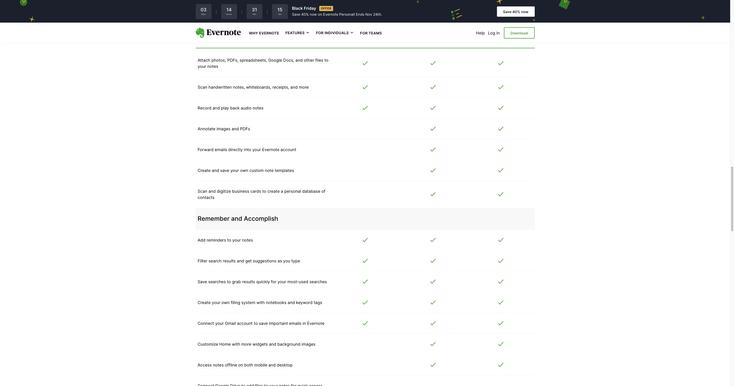 Task type: locate. For each thing, give the bounding box(es) containing it.
create your own filing system with notebooks and keyword tags
[[198, 300, 323, 305]]

for
[[271, 279, 277, 284]]

and right receipts,
[[291, 85, 298, 90]]

0 horizontal spatial for
[[316, 31, 324, 35]]

for
[[316, 31, 324, 35], [361, 31, 368, 35]]

black friday
[[292, 6, 317, 11]]

create up 'connect'
[[198, 300, 211, 305]]

background
[[278, 342, 301, 347]]

of down the hours
[[224, 16, 228, 21]]

1 horizontal spatial images
[[302, 342, 316, 347]]

notes left offline
[[213, 363, 224, 368]]

and up contacts
[[209, 189, 216, 194]]

keyword
[[296, 300, 313, 305]]

customize
[[198, 342, 218, 347]]

save left important
[[259, 321, 268, 326]]

account up templates at the left top of page
[[281, 147, 297, 152]]

0 horizontal spatial a
[[207, 16, 209, 21]]

0 vertical spatial more
[[299, 85, 309, 90]]

evernote up pages
[[259, 31, 280, 35]]

0 vertical spatial with
[[269, 37, 278, 42]]

your down attach
[[198, 64, 206, 69]]

0 vertical spatial images
[[217, 126, 231, 131]]

1 horizontal spatial of
[[322, 189, 326, 194]]

evernote down offer
[[323, 12, 339, 17]]

in down "keyword"
[[303, 321, 306, 326]]

1 vertical spatial create
[[198, 300, 211, 305]]

0 horizontal spatial 40%
[[302, 12, 309, 17]]

to left grab
[[227, 279, 231, 284]]

1 vertical spatial account
[[237, 321, 253, 326]]

suggestions
[[253, 259, 277, 264]]

2 horizontal spatial save
[[504, 9, 512, 14]]

for teams link
[[361, 30, 382, 35]]

organize,
[[208, 37, 225, 42]]

individuals
[[325, 31, 349, 35]]

2 scan from the top
[[198, 189, 208, 194]]

emails right important
[[289, 321, 302, 326]]

2 create from the top
[[198, 300, 211, 305]]

40% down black friday
[[302, 12, 309, 17]]

scan left handwritten
[[198, 85, 208, 90]]

0 vertical spatial scan
[[198, 85, 208, 90]]

create
[[198, 168, 211, 173], [198, 300, 211, 305]]

filter search results and get suggestions as you type
[[198, 259, 300, 264]]

0 vertical spatial on
[[318, 12, 322, 17]]

0 vertical spatial professional
[[485, 23, 517, 28]]

own left custom
[[240, 168, 249, 173]]

0 horizontal spatial now
[[310, 12, 317, 17]]

your down directly
[[231, 168, 239, 173]]

now up download link
[[522, 9, 529, 14]]

download link
[[504, 27, 535, 39]]

download
[[511, 31, 529, 35]]

evernote inside why evernote link
[[259, 31, 280, 35]]

0 horizontal spatial more
[[242, 342, 252, 347]]

create for create your own filing system with notebooks and keyword tags
[[198, 300, 211, 305]]

on down offer
[[318, 12, 322, 17]]

hours
[[226, 13, 232, 15]]

0 horizontal spatial of
[[224, 16, 228, 21]]

ends
[[356, 12, 365, 17]]

your inside attach photos, pdfs, spreadsheets, google docs, and other files to your notes
[[198, 64, 206, 69]]

create down forward
[[198, 168, 211, 173]]

features button
[[286, 30, 310, 35]]

create
[[268, 189, 280, 194]]

1 create from the top
[[198, 168, 211, 173]]

min
[[253, 13, 256, 15]]

save up download link
[[504, 9, 512, 14]]

searches right used
[[310, 279, 327, 284]]

1 vertical spatial emails
[[289, 321, 302, 326]]

with left web on the left of page
[[269, 37, 278, 42]]

as
[[278, 259, 282, 264]]

1 vertical spatial more
[[242, 342, 252, 347]]

more right receipts,
[[299, 85, 309, 90]]

1 horizontal spatial with
[[257, 300, 265, 305]]

1 horizontal spatial on
[[318, 12, 322, 17]]

for individuals
[[316, 31, 349, 35]]

1 vertical spatial own
[[222, 300, 230, 305]]

scan up contacts
[[198, 189, 208, 194]]

save down filter
[[198, 279, 207, 284]]

black
[[292, 6, 303, 11]]

with right 'home' at the left bottom
[[232, 342, 241, 347]]

images right annotate
[[217, 126, 231, 131]]

pdfs
[[240, 126, 250, 131]]

0 horizontal spatial emails
[[215, 147, 227, 152]]

formatting
[[282, 16, 302, 21]]

: up colors,
[[267, 9, 268, 14]]

now down friday
[[310, 12, 317, 17]]

business
[[232, 189, 249, 194]]

: up highlight
[[241, 9, 243, 14]]

and right remember
[[231, 215, 243, 223]]

accomplish
[[244, 215, 278, 223]]

get started
[[353, 34, 378, 38]]

1 horizontal spatial 40%
[[513, 9, 521, 14]]

1 vertical spatial of
[[322, 189, 326, 194]]

2 horizontal spatial with
[[269, 37, 278, 42]]

access
[[198, 363, 212, 368]]

1 horizontal spatial a
[[281, 189, 283, 194]]

for for for teams
[[361, 31, 368, 35]]

1 vertical spatial a
[[281, 189, 283, 194]]

and left get
[[237, 259, 244, 264]]

31 min
[[252, 7, 257, 15]]

clip,
[[198, 37, 206, 42]]

home
[[220, 342, 231, 347]]

24th.
[[374, 12, 382, 17]]

a
[[207, 16, 209, 21], [281, 189, 283, 194]]

save up digitize at the left of the page
[[220, 168, 229, 173]]

1 vertical spatial in
[[303, 321, 306, 326]]

type
[[292, 259, 300, 264]]

in
[[497, 30, 500, 35], [303, 321, 306, 326]]

1 horizontal spatial now
[[522, 9, 529, 14]]

1 horizontal spatial for
[[361, 31, 368, 35]]

friday
[[304, 6, 317, 11]]

1 horizontal spatial :
[[241, 9, 243, 14]]

0 horizontal spatial on
[[238, 363, 243, 368]]

0 horizontal spatial searches
[[208, 279, 226, 284]]

a right create
[[281, 189, 283, 194]]

notes down photos,
[[208, 64, 218, 69]]

account right gmail at bottom
[[237, 321, 253, 326]]

emails left directly
[[215, 147, 227, 152]]

results right grab
[[242, 279, 255, 284]]

and left "play"
[[213, 106, 220, 111]]

searches left grab
[[208, 279, 226, 284]]

40% up download link
[[513, 9, 521, 14]]

mobile
[[255, 363, 268, 368]]

1 horizontal spatial save
[[292, 12, 301, 17]]

1 horizontal spatial searches
[[310, 279, 327, 284]]

1 horizontal spatial more
[[299, 85, 309, 90]]

personal!
[[340, 12, 355, 17]]

40% for save 40% now
[[513, 9, 521, 14]]

images
[[217, 126, 231, 131], [302, 342, 316, 347]]

web
[[279, 37, 287, 42]]

log in link
[[488, 30, 500, 35]]

and left "keyword"
[[288, 300, 295, 305]]

audio
[[241, 106, 252, 111]]

save for save searches to grab results quickly for your most-used searches
[[198, 279, 207, 284]]

offline
[[225, 363, 237, 368]]

and down the sec
[[274, 16, 281, 21]]

create for create and save your own custom note templates
[[198, 168, 211, 173]]

on left both
[[238, 363, 243, 368]]

customize home with more widgets and background images
[[198, 342, 316, 347]]

1 horizontal spatial in
[[497, 30, 500, 35]]

0 horizontal spatial save
[[220, 168, 229, 173]]

evernote up note at top left
[[262, 147, 280, 152]]

0 vertical spatial results
[[223, 259, 236, 264]]

results
[[223, 259, 236, 264], [242, 279, 255, 284]]

now for save 40% now
[[522, 9, 529, 14]]

save for save 40% now
[[504, 9, 512, 14]]

0 vertical spatial of
[[224, 16, 228, 21]]

results right search
[[223, 259, 236, 264]]

0 horizontal spatial own
[[222, 300, 230, 305]]

scan inside scan and digitize business cards to create a personal database of contacts
[[198, 189, 208, 194]]

important
[[269, 321, 288, 326]]

to right the files
[[325, 58, 329, 63]]

0 vertical spatial create
[[198, 168, 211, 173]]

1 scan from the top
[[198, 85, 208, 90]]

why evernote link
[[249, 30, 280, 35]]

1 vertical spatial results
[[242, 279, 255, 284]]

of right database
[[322, 189, 326, 194]]

: up the variety
[[216, 9, 217, 14]]

own
[[240, 168, 249, 173], [222, 300, 230, 305]]

0 vertical spatial account
[[281, 147, 297, 152]]

more
[[299, 85, 309, 90], [242, 342, 252, 347]]

on for both
[[238, 363, 243, 368]]

0 vertical spatial in
[[497, 30, 500, 35]]

a right "use"
[[207, 16, 209, 21]]

add reminders to your notes
[[198, 238, 253, 243]]

desktop
[[277, 363, 293, 368]]

use a variety of fonts, highlight colors, and formatting tools
[[198, 16, 313, 21]]

more left widgets at the bottom of page
[[242, 342, 252, 347]]

why
[[249, 31, 258, 35]]

notebooks
[[266, 300, 287, 305]]

0 vertical spatial a
[[207, 16, 209, 21]]

on for evernote
[[318, 12, 322, 17]]

with right system
[[257, 300, 265, 305]]

record and play back audio notes
[[198, 106, 264, 111]]

images right background
[[302, 342, 316, 347]]

search
[[209, 259, 222, 264]]

your right for
[[278, 279, 286, 284]]

and left other
[[296, 58, 303, 63]]

account
[[281, 147, 297, 152], [237, 321, 253, 326]]

1 horizontal spatial emails
[[289, 321, 302, 326]]

to
[[325, 58, 329, 63], [263, 189, 267, 194], [228, 238, 231, 243], [227, 279, 231, 284], [254, 321, 258, 326]]

0 vertical spatial own
[[240, 168, 249, 173]]

0 horizontal spatial :
[[216, 9, 217, 14]]

on
[[318, 12, 322, 17], [238, 363, 243, 368]]

scan
[[198, 85, 208, 90], [198, 189, 208, 194]]

grab
[[232, 279, 241, 284]]

0 horizontal spatial save
[[198, 279, 207, 284]]

evernote down tags
[[307, 321, 325, 326]]

searches
[[208, 279, 226, 284], [310, 279, 327, 284]]

access notes offline on both mobile and desktop
[[198, 363, 293, 368]]

web
[[247, 37, 255, 42]]

1 vertical spatial images
[[302, 342, 316, 347]]

0 horizontal spatial with
[[232, 342, 241, 347]]

started
[[361, 34, 378, 38]]

1 vertical spatial on
[[238, 363, 243, 368]]

1 horizontal spatial save
[[259, 321, 268, 326]]

of
[[224, 16, 228, 21], [322, 189, 326, 194]]

photos,
[[212, 58, 226, 63]]

notes right audio
[[253, 106, 264, 111]]

own left filing
[[222, 300, 230, 305]]

scan for scan and digitize business cards to create a personal database of contacts
[[198, 189, 208, 194]]

in right log
[[497, 30, 500, 35]]

2 vertical spatial with
[[232, 342, 241, 347]]

get started link
[[334, 31, 397, 41]]

for inside "button"
[[316, 31, 324, 35]]

your
[[198, 64, 206, 69], [253, 147, 261, 152], [231, 168, 239, 173], [233, 238, 241, 243], [278, 279, 286, 284], [212, 300, 221, 305], [215, 321, 224, 326]]

03
[[201, 7, 207, 12]]

2 horizontal spatial :
[[267, 9, 268, 14]]

and
[[274, 16, 281, 21], [227, 37, 234, 42], [296, 58, 303, 63], [291, 85, 298, 90], [213, 106, 220, 111], [232, 126, 239, 131], [212, 168, 219, 173], [209, 189, 216, 194], [231, 215, 243, 223], [237, 259, 244, 264], [288, 300, 295, 305], [269, 342, 277, 347], [269, 363, 276, 368]]

1 vertical spatial scan
[[198, 189, 208, 194]]

note
[[265, 168, 274, 173]]

1 horizontal spatial account
[[281, 147, 297, 152]]

to up customize home with more widgets and background images
[[254, 321, 258, 326]]

save down black
[[292, 12, 301, 17]]

to right cards at left
[[263, 189, 267, 194]]

1 : from the left
[[216, 9, 217, 14]]



Task type: describe. For each thing, give the bounding box(es) containing it.
files
[[316, 58, 324, 63]]

31
[[252, 7, 257, 12]]

scan and digitize business cards to create a personal database of contacts
[[198, 189, 326, 200]]

you
[[283, 259, 291, 264]]

scan handwritten notes, whiteboards, receipts, and more
[[198, 85, 309, 90]]

to inside attach photos, pdfs, spreadsheets, google docs, and other files to your notes
[[325, 58, 329, 63]]

tools
[[304, 16, 313, 21]]

widgets
[[253, 342, 268, 347]]

notes up get
[[242, 238, 253, 243]]

save for save 40% now on evernote personal! ends nov 24th.
[[292, 12, 301, 17]]

clipper
[[289, 37, 303, 42]]

handwritten
[[209, 85, 232, 90]]

and inside attach photos, pdfs, spreadsheets, google docs, and other files to your notes
[[296, 58, 303, 63]]

your right reminders
[[233, 238, 241, 243]]

attach photos, pdfs, spreadsheets, google docs, and other files to your notes
[[198, 58, 329, 69]]

for for for individuals
[[316, 31, 324, 35]]

clip, organize, and share web pages with web clipper
[[198, 37, 303, 42]]

1 vertical spatial save
[[259, 321, 268, 326]]

and inside scan and digitize business cards to create a personal database of contacts
[[209, 189, 216, 194]]

cards
[[251, 189, 261, 194]]

1 searches from the left
[[208, 279, 226, 284]]

digitize
[[217, 189, 231, 194]]

record
[[198, 106, 212, 111]]

1 vertical spatial professional
[[496, 34, 523, 38]]

14
[[227, 7, 232, 12]]

and right mobile
[[269, 363, 276, 368]]

help
[[476, 30, 485, 35]]

annotate images and pdfs
[[198, 126, 250, 131]]

directly
[[229, 147, 243, 152]]

use
[[198, 16, 205, 21]]

save 40% now
[[504, 9, 529, 14]]

and right widgets at the bottom of page
[[269, 342, 277, 347]]

variety
[[210, 16, 223, 21]]

filing
[[231, 300, 240, 305]]

to inside scan and digitize business cards to create a personal database of contacts
[[263, 189, 267, 194]]

most-
[[288, 279, 299, 284]]

tags
[[314, 300, 323, 305]]

0 horizontal spatial in
[[303, 321, 306, 326]]

teams
[[369, 31, 382, 35]]

back
[[230, 106, 240, 111]]

free
[[360, 23, 371, 28]]

your left gmail at bottom
[[215, 321, 224, 326]]

nov
[[366, 12, 373, 17]]

forward emails directly into your evernote account
[[198, 147, 297, 152]]

2 : from the left
[[241, 9, 243, 14]]

0 horizontal spatial account
[[237, 321, 253, 326]]

save 40% now on evernote personal! ends nov 24th.
[[292, 12, 382, 17]]

gmail
[[225, 321, 236, 326]]

1 horizontal spatial results
[[242, 279, 255, 284]]

personal
[[422, 23, 445, 28]]

notes,
[[233, 85, 245, 90]]

1 horizontal spatial own
[[240, 168, 249, 173]]

and left pdfs
[[232, 126, 239, 131]]

your right the into
[[253, 147, 261, 152]]

get
[[353, 34, 360, 38]]

0 horizontal spatial images
[[217, 126, 231, 131]]

scan for scan handwritten notes, whiteboards, receipts, and more
[[198, 85, 208, 90]]

0 vertical spatial emails
[[215, 147, 227, 152]]

personal
[[285, 189, 301, 194]]

and up digitize at the left of the page
[[212, 168, 219, 173]]

a inside scan and digitize business cards to create a personal database of contacts
[[281, 189, 283, 194]]

of inside scan and digitize business cards to create a personal database of contacts
[[322, 189, 326, 194]]

create and save your own custom note templates
[[198, 168, 294, 173]]

15 sec
[[278, 7, 283, 15]]

spreadsheets,
[[240, 58, 267, 63]]

fonts,
[[230, 16, 241, 21]]

system
[[242, 300, 256, 305]]

database
[[303, 189, 321, 194]]

add
[[198, 238, 206, 243]]

0 horizontal spatial results
[[223, 259, 236, 264]]

14 hours
[[226, 7, 232, 15]]

1 vertical spatial with
[[257, 300, 265, 305]]

remember and accomplish
[[198, 215, 278, 223]]

docs,
[[284, 58, 295, 63]]

whiteboards,
[[246, 85, 272, 90]]

log in
[[488, 30, 500, 35]]

40% for save 40% now on evernote personal! ends nov 24th.
[[302, 12, 309, 17]]

reminders
[[207, 238, 226, 243]]

choose professional
[[479, 34, 523, 38]]

your left filing
[[212, 300, 221, 305]]

google
[[269, 58, 282, 63]]

for teams
[[361, 31, 382, 35]]

for individuals button
[[316, 30, 354, 35]]

now for save 40% now on evernote personal! ends nov 24th.
[[310, 12, 317, 17]]

evernote logo image
[[196, 28, 241, 38]]

quickly
[[257, 279, 270, 284]]

notes inside attach photos, pdfs, spreadsheets, google docs, and other files to your notes
[[208, 64, 218, 69]]

days
[[201, 13, 206, 15]]

pdfs,
[[227, 58, 239, 63]]

03 days
[[201, 7, 207, 15]]

to right reminders
[[228, 238, 231, 243]]

custom
[[250, 168, 264, 173]]

why evernote
[[249, 31, 280, 35]]

and left share
[[227, 37, 234, 42]]

filter
[[198, 259, 208, 264]]

forward
[[198, 147, 214, 152]]

connect
[[198, 321, 214, 326]]

pages
[[256, 37, 268, 42]]

log
[[488, 30, 496, 35]]

highlight
[[242, 16, 258, 21]]

attach
[[198, 58, 211, 63]]

used
[[299, 279, 309, 284]]

0 vertical spatial save
[[220, 168, 229, 173]]

3 : from the left
[[267, 9, 268, 14]]

15
[[278, 7, 283, 12]]

2 searches from the left
[[310, 279, 327, 284]]

sec
[[278, 13, 282, 15]]



Task type: vqa. For each thing, say whether or not it's contained in the screenshot.
Privacy Policy link
no



